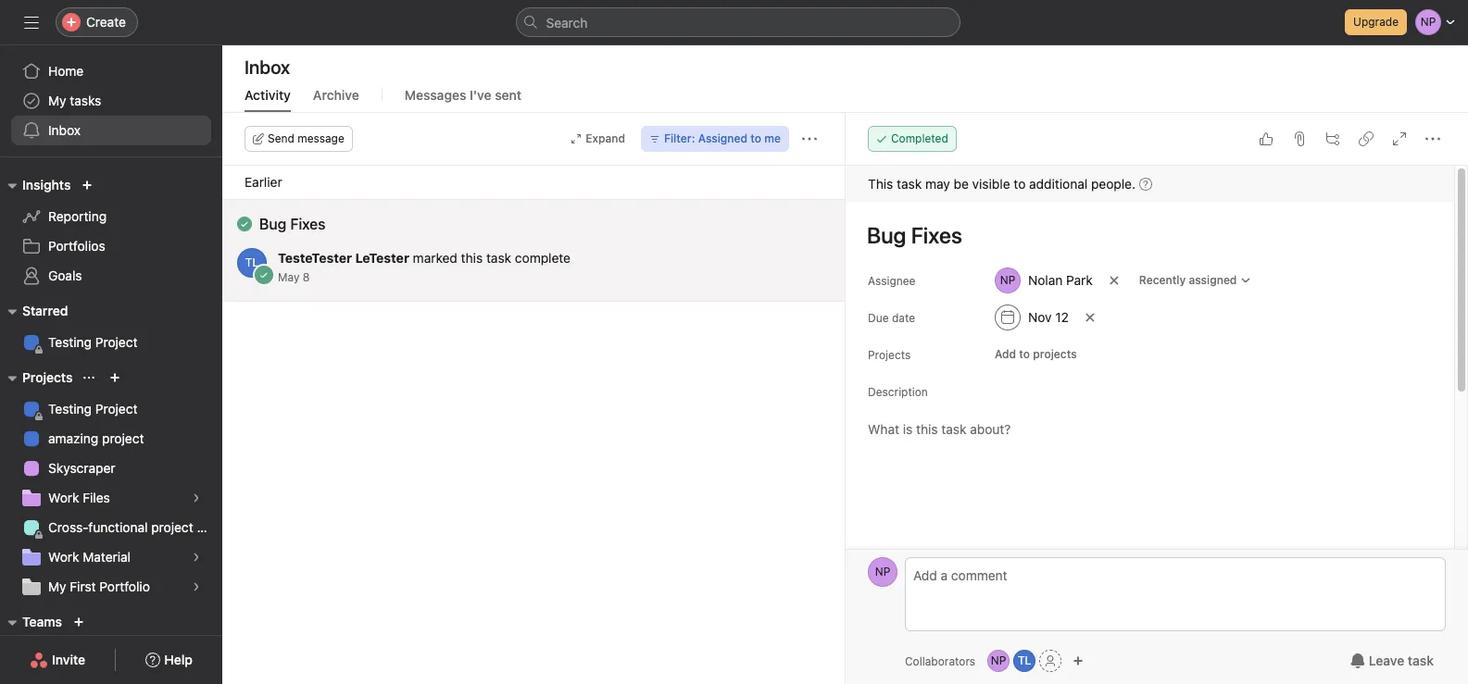 Task type: describe. For each thing, give the bounding box(es) containing it.
8
[[303, 271, 310, 285]]

testetester letester marked this task complete may 8
[[278, 250, 571, 285]]

recently
[[1140, 273, 1186, 287]]

nov
[[1029, 310, 1052, 325]]

more actions for this task image
[[1426, 132, 1441, 146]]

be
[[954, 176, 969, 192]]

first
[[70, 579, 96, 595]]

visible
[[973, 176, 1011, 192]]

filter: assigned to me
[[664, 132, 781, 146]]

due
[[868, 311, 889, 325]]

upgrade
[[1354, 15, 1399, 29]]

0 likes. click to like this task image
[[1259, 132, 1274, 146]]

this task may be visible to additional people.
[[868, 176, 1136, 192]]

message
[[298, 132, 345, 146]]

nov 12
[[1029, 310, 1069, 325]]

my first portfolio link
[[11, 573, 211, 602]]

work material link
[[11, 543, 211, 573]]

filter: assigned to me button
[[641, 126, 790, 152]]

projects inside projects dropdown button
[[22, 370, 73, 386]]

work for work files
[[48, 490, 79, 506]]

may
[[926, 176, 951, 192]]

1 horizontal spatial project
[[151, 520, 193, 536]]

projects inside bug fixes dialog
[[868, 348, 911, 362]]

sent
[[495, 87, 522, 103]]

browse teams image
[[73, 617, 84, 628]]

complete
[[515, 250, 571, 266]]

new image
[[82, 180, 93, 191]]

goals
[[48, 268, 82, 284]]

insights
[[22, 177, 71, 193]]

upgrade button
[[1346, 9, 1408, 35]]

teams button
[[0, 612, 62, 634]]

nov 12 button
[[987, 301, 1078, 335]]

help button
[[134, 644, 205, 677]]

create button
[[56, 7, 138, 37]]

nolan park
[[1029, 272, 1093, 288]]

starred button
[[0, 300, 68, 323]]

messages
[[405, 87, 467, 103]]

work files link
[[11, 484, 211, 513]]

may
[[278, 271, 300, 285]]

archive link
[[313, 87, 359, 112]]

to inside filter: assigned to me dropdown button
[[751, 132, 762, 146]]

earlier
[[245, 174, 282, 190]]

archive
[[313, 87, 359, 103]]

global element
[[0, 45, 222, 157]]

insights element
[[0, 169, 222, 295]]

send message
[[268, 132, 345, 146]]

testing project inside starred element
[[48, 335, 138, 350]]

work for work material
[[48, 550, 79, 565]]

testetester letester link
[[278, 250, 410, 266]]

completed
[[892, 132, 949, 146]]

this
[[868, 176, 894, 192]]

amazing project link
[[11, 424, 211, 454]]

park
[[1067, 272, 1093, 288]]

home
[[48, 63, 84, 79]]

completed button
[[868, 126, 957, 152]]

nolan
[[1029, 272, 1063, 288]]

messages i've sent link
[[405, 87, 522, 112]]

2 testing project link from the top
[[11, 395, 211, 424]]

collaborators
[[905, 655, 976, 669]]

reporting
[[48, 209, 107, 224]]

add
[[995, 348, 1017, 361]]

bug fixes
[[259, 216, 326, 233]]

attachments: add a file to this task, bug fixes image
[[1293, 132, 1308, 146]]

i've
[[470, 87, 492, 103]]

remove assignee image
[[1109, 275, 1120, 286]]

0 vertical spatial np
[[876, 565, 891, 579]]

add subtask image
[[1326, 132, 1341, 146]]

skyscraper
[[48, 461, 115, 476]]

0 horizontal spatial np button
[[868, 558, 898, 588]]

filter:
[[664, 132, 695, 146]]

portfolio
[[99, 579, 150, 595]]

home link
[[11, 57, 211, 86]]

testing project inside projects element
[[48, 401, 138, 417]]

amazing project
[[48, 431, 144, 447]]

amazing
[[48, 431, 99, 447]]

invite
[[52, 652, 85, 668]]

tl for leftmost tl button
[[245, 256, 259, 270]]

marked
[[413, 250, 458, 266]]

add to projects button
[[987, 342, 1086, 368]]

work files
[[48, 490, 110, 506]]

1 horizontal spatial tl button
[[1014, 651, 1036, 673]]

projects button
[[0, 367, 73, 389]]

task for leave
[[1409, 653, 1435, 669]]

starred
[[22, 303, 68, 319]]

send message button
[[245, 126, 353, 152]]

Search tasks, projects, and more text field
[[516, 7, 961, 37]]

files
[[83, 490, 110, 506]]

expand button
[[563, 126, 634, 152]]

0 horizontal spatial project
[[102, 431, 144, 447]]



Task type: locate. For each thing, give the bounding box(es) containing it.
nolan park button
[[987, 264, 1102, 297]]

testing project link inside starred element
[[11, 328, 211, 358]]

projects
[[1034, 348, 1078, 361]]

cross-functional project plan
[[48, 520, 222, 536]]

1 horizontal spatial tl
[[1018, 654, 1032, 668]]

testing project up amazing project
[[48, 401, 138, 417]]

1 horizontal spatial np button
[[988, 651, 1010, 673]]

cross-functional project plan link
[[11, 513, 222, 543]]

task for this
[[897, 176, 922, 192]]

tl button left may
[[237, 248, 267, 278]]

1 horizontal spatial task
[[897, 176, 922, 192]]

testing
[[48, 335, 92, 350], [48, 401, 92, 417]]

more actions image
[[803, 132, 817, 146]]

to right visible at the top right
[[1014, 176, 1026, 192]]

0 horizontal spatial tl button
[[237, 248, 267, 278]]

1 horizontal spatial projects
[[868, 348, 911, 362]]

0 vertical spatial projects
[[868, 348, 911, 362]]

task right 'this'
[[487, 250, 512, 266]]

tl left add or remove collaborators icon
[[1018, 654, 1032, 668]]

0 horizontal spatial inbox
[[48, 122, 81, 138]]

testing inside starred element
[[48, 335, 92, 350]]

messages i've sent
[[405, 87, 522, 103]]

this
[[461, 250, 483, 266]]

testing for 1st testing project link from the bottom
[[48, 401, 92, 417]]

testing project link
[[11, 328, 211, 358], [11, 395, 211, 424]]

see details, work material image
[[191, 552, 202, 563]]

inbox inside 'inbox' link
[[48, 122, 81, 138]]

functional
[[88, 520, 148, 536]]

task right leave
[[1409, 653, 1435, 669]]

1 vertical spatial project
[[95, 401, 138, 417]]

1 horizontal spatial inbox
[[245, 57, 290, 78]]

2 vertical spatial to
[[1020, 348, 1031, 361]]

0 vertical spatial tl button
[[237, 248, 267, 278]]

1 vertical spatial projects
[[22, 370, 73, 386]]

1 vertical spatial inbox
[[48, 122, 81, 138]]

assignee
[[868, 274, 916, 288]]

task
[[897, 176, 922, 192], [487, 250, 512, 266], [1409, 653, 1435, 669]]

tl left testetester
[[245, 256, 259, 270]]

leave task button
[[1339, 645, 1447, 678]]

expand
[[586, 132, 626, 146]]

1 vertical spatial project
[[151, 520, 193, 536]]

np button
[[868, 558, 898, 588], [988, 651, 1010, 673]]

plan
[[197, 520, 222, 536]]

main content
[[846, 166, 1455, 685]]

2 testing project from the top
[[48, 401, 138, 417]]

work material
[[48, 550, 131, 565]]

task inside main content
[[897, 176, 922, 192]]

tl inside bug fixes dialog
[[1018, 654, 1032, 668]]

1 vertical spatial to
[[1014, 176, 1026, 192]]

insights button
[[0, 174, 71, 196]]

work
[[48, 490, 79, 506], [48, 550, 79, 565]]

1 vertical spatial task
[[487, 250, 512, 266]]

0 horizontal spatial tl
[[245, 256, 259, 270]]

reporting link
[[11, 202, 211, 232]]

0 horizontal spatial np
[[876, 565, 891, 579]]

project for 1st testing project link from the bottom
[[95, 401, 138, 417]]

recently assigned
[[1140, 273, 1238, 287]]

tl
[[245, 256, 259, 270], [1018, 654, 1032, 668]]

teams
[[22, 614, 62, 630]]

to right add
[[1020, 348, 1031, 361]]

2 testing from the top
[[48, 401, 92, 417]]

0 vertical spatial testing
[[48, 335, 92, 350]]

testing project up show options, current sort, top image
[[48, 335, 138, 350]]

see details, work files image
[[191, 493, 202, 504]]

testing project link up new project or portfolio 'image'
[[11, 328, 211, 358]]

1 my from the top
[[48, 93, 66, 108]]

add to projects
[[995, 348, 1078, 361]]

testing project link down new project or portfolio 'image'
[[11, 395, 211, 424]]

date
[[892, 311, 916, 325]]

project
[[102, 431, 144, 447], [151, 520, 193, 536]]

tl for rightmost tl button
[[1018, 654, 1032, 668]]

projects down the due date
[[868, 348, 911, 362]]

testing up amazing
[[48, 401, 92, 417]]

1 testing project link from the top
[[11, 328, 211, 358]]

tl button
[[237, 248, 267, 278], [1014, 651, 1036, 673]]

to inside add to projects button
[[1020, 348, 1031, 361]]

1 vertical spatial my
[[48, 579, 66, 595]]

1 vertical spatial tl
[[1018, 654, 1032, 668]]

my for my tasks
[[48, 93, 66, 108]]

recently assigned button
[[1131, 268, 1261, 294]]

leave
[[1370, 653, 1405, 669]]

0 vertical spatial to
[[751, 132, 762, 146]]

0 vertical spatial my
[[48, 93, 66, 108]]

0 vertical spatial project
[[95, 335, 138, 350]]

tl button left add or remove collaborators icon
[[1014, 651, 1036, 673]]

projects
[[868, 348, 911, 362], [22, 370, 73, 386]]

invite button
[[18, 644, 97, 677]]

1 vertical spatial testing
[[48, 401, 92, 417]]

to
[[751, 132, 762, 146], [1014, 176, 1026, 192], [1020, 348, 1031, 361]]

0 horizontal spatial task
[[487, 250, 512, 266]]

new project or portfolio image
[[110, 373, 121, 384]]

send
[[268, 132, 295, 146]]

testing project
[[48, 335, 138, 350], [48, 401, 138, 417]]

project inside starred element
[[95, 335, 138, 350]]

additional
[[1030, 176, 1088, 192]]

projects element
[[0, 361, 222, 606]]

my for my first portfolio
[[48, 579, 66, 595]]

0 vertical spatial testing project
[[48, 335, 138, 350]]

activity
[[245, 87, 291, 103]]

show options, current sort, top image
[[84, 373, 95, 384]]

work up cross- on the left of page
[[48, 490, 79, 506]]

2 my from the top
[[48, 579, 66, 595]]

work down cross- on the left of page
[[48, 550, 79, 565]]

inbox
[[245, 57, 290, 78], [48, 122, 81, 138]]

0 vertical spatial inbox
[[245, 57, 290, 78]]

main content containing this task may be visible to additional people.
[[846, 166, 1455, 685]]

starred element
[[0, 295, 222, 361]]

my inside my first portfolio link
[[48, 579, 66, 595]]

my left tasks
[[48, 93, 66, 108]]

activity link
[[245, 87, 291, 112]]

project left "plan"
[[151, 520, 193, 536]]

testing inside projects element
[[48, 401, 92, 417]]

1 vertical spatial work
[[48, 550, 79, 565]]

2 vertical spatial task
[[1409, 653, 1435, 669]]

leave task
[[1370, 653, 1435, 669]]

skyscraper link
[[11, 454, 211, 484]]

goals link
[[11, 261, 211, 291]]

1 vertical spatial np button
[[988, 651, 1010, 673]]

portfolios link
[[11, 232, 211, 261]]

0 vertical spatial work
[[48, 490, 79, 506]]

material
[[83, 550, 131, 565]]

1 horizontal spatial np
[[992, 654, 1007, 668]]

cross-
[[48, 520, 88, 536]]

2 project from the top
[[95, 401, 138, 417]]

task inside the testetester letester marked this task complete may 8
[[487, 250, 512, 266]]

testing down starred
[[48, 335, 92, 350]]

create
[[86, 14, 126, 30]]

projects left show options, current sort, top image
[[22, 370, 73, 386]]

assigned
[[1189, 273, 1238, 287]]

0 vertical spatial testing project link
[[11, 328, 211, 358]]

main content inside bug fixes dialog
[[846, 166, 1455, 685]]

people.
[[1092, 176, 1136, 192]]

see details, my first portfolio image
[[191, 582, 202, 593]]

1 work from the top
[[48, 490, 79, 506]]

1 testing project from the top
[[48, 335, 138, 350]]

inbox up activity
[[245, 57, 290, 78]]

1 vertical spatial tl button
[[1014, 651, 1036, 673]]

letester
[[355, 250, 410, 266]]

my tasks link
[[11, 86, 211, 116]]

assigned
[[698, 132, 748, 146]]

project for testing project link in the starred element
[[95, 335, 138, 350]]

0 vertical spatial tl
[[245, 256, 259, 270]]

project up new project or portfolio 'image'
[[95, 335, 138, 350]]

tasks
[[70, 93, 101, 108]]

bug fixes dialog
[[846, 113, 1469, 685]]

my inside my tasks "link"
[[48, 93, 66, 108]]

my left first
[[48, 579, 66, 595]]

np
[[876, 565, 891, 579], [992, 654, 1007, 668]]

1 vertical spatial np
[[992, 654, 1007, 668]]

0 vertical spatial project
[[102, 431, 144, 447]]

hide sidebar image
[[24, 15, 39, 30]]

clear due date image
[[1085, 312, 1096, 323]]

add or remove collaborators image
[[1073, 656, 1084, 667]]

help
[[164, 652, 193, 668]]

copy task link image
[[1360, 132, 1374, 146]]

task inside leave task button
[[1409, 653, 1435, 669]]

0 horizontal spatial projects
[[22, 370, 73, 386]]

me
[[765, 132, 781, 146]]

project up skyscraper link
[[102, 431, 144, 447]]

1 testing from the top
[[48, 335, 92, 350]]

to left me at the right top of the page
[[751, 132, 762, 146]]

Task Name text field
[[855, 214, 1433, 257]]

task left may
[[897, 176, 922, 192]]

0 vertical spatial np button
[[868, 558, 898, 588]]

project up amazing project link
[[95, 401, 138, 417]]

0 vertical spatial task
[[897, 176, 922, 192]]

2 work from the top
[[48, 550, 79, 565]]

my tasks
[[48, 93, 101, 108]]

testetester
[[278, 250, 352, 266]]

portfolios
[[48, 238, 105, 254]]

my
[[48, 93, 66, 108], [48, 579, 66, 595]]

1 project from the top
[[95, 335, 138, 350]]

testing for testing project link in the starred element
[[48, 335, 92, 350]]

full screen image
[[1393, 132, 1408, 146]]

1 vertical spatial testing project
[[48, 401, 138, 417]]

inbox down my tasks
[[48, 122, 81, 138]]

12
[[1056, 310, 1069, 325]]

2 horizontal spatial task
[[1409, 653, 1435, 669]]

description
[[868, 386, 928, 399]]

1 vertical spatial testing project link
[[11, 395, 211, 424]]



Task type: vqa. For each thing, say whether or not it's contained in the screenshot.
the bottom My
yes



